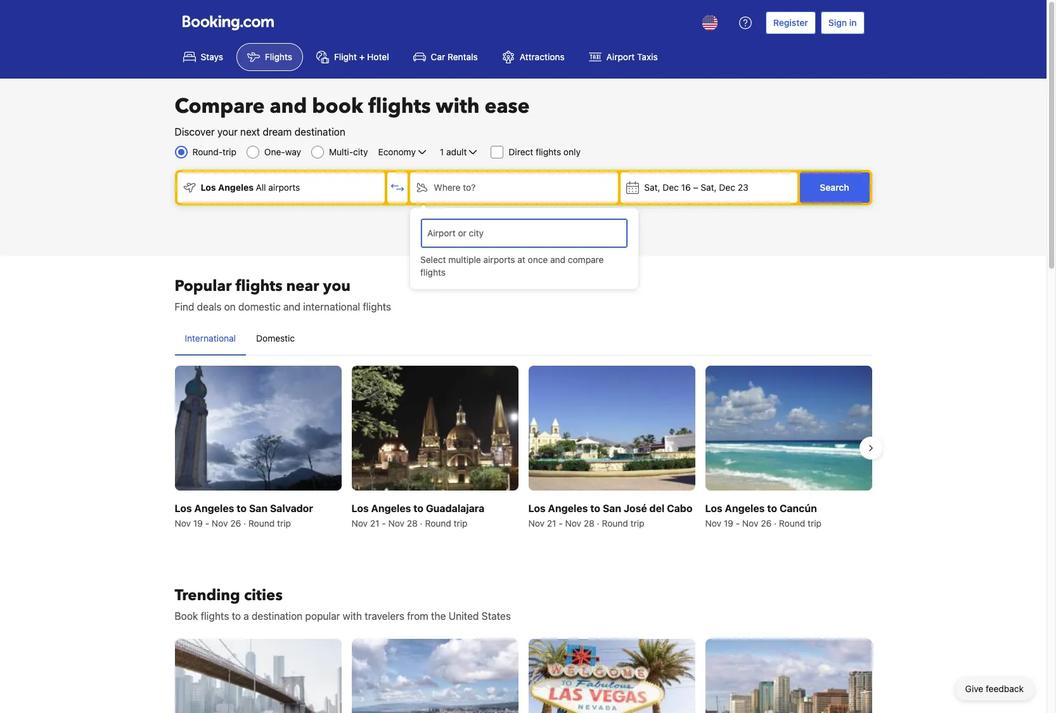 Task type: locate. For each thing, give the bounding box(es) containing it.
1 19 from the left
[[193, 518, 203, 529]]

los inside los angeles to san josé del cabo nov 21 - nov 28 · round trip
[[529, 503, 546, 514]]

way
[[285, 146, 301, 157]]

and up dream in the left top of the page
[[270, 93, 307, 120]]

to?
[[463, 182, 476, 193]]

airports right all
[[268, 182, 300, 193]]

26 inside los angeles to san salvador nov 19 - nov 26 · round trip
[[230, 518, 241, 529]]

round inside los angeles to san salvador nov 19 - nov 26 · round trip
[[248, 518, 275, 529]]

select multiple airports at once and compare flights
[[420, 254, 604, 278]]

angeles inside los angeles to san josé del cabo nov 21 - nov 28 · round trip
[[548, 503, 588, 514]]

with
[[436, 93, 480, 120], [343, 611, 362, 622]]

in
[[850, 17, 857, 28]]

round-trip
[[192, 146, 236, 157]]

trip down guadalajara
[[454, 518, 468, 529]]

manila, philippines image
[[705, 639, 872, 713]]

round inside 'los angeles to guadalajara nov 21 - nov 28 · round trip'
[[425, 518, 451, 529]]

1 vertical spatial airports
[[483, 254, 515, 265]]

2 28 from the left
[[584, 518, 595, 529]]

near
[[286, 276, 319, 297]]

8 nov from the left
[[742, 518, 759, 529]]

to left 'josé'
[[590, 503, 601, 514]]

3 round from the left
[[602, 518, 628, 529]]

round down 'josé'
[[602, 518, 628, 529]]

0 vertical spatial and
[[270, 93, 307, 120]]

1 horizontal spatial sat,
[[701, 182, 717, 193]]

2 · from the left
[[420, 518, 423, 529]]

28 inside 'los angeles to guadalajara nov 21 - nov 28 · round trip'
[[407, 518, 418, 529]]

0 horizontal spatial san
[[249, 503, 268, 514]]

0 vertical spatial with
[[436, 93, 480, 120]]

0 horizontal spatial 28
[[407, 518, 418, 529]]

cabo
[[667, 503, 693, 514]]

round down guadalajara
[[425, 518, 451, 529]]

1 round from the left
[[248, 518, 275, 529]]

1 horizontal spatial airports
[[483, 254, 515, 265]]

1 28 from the left
[[407, 518, 418, 529]]

and right once
[[550, 254, 566, 265]]

·
[[244, 518, 246, 529], [420, 518, 423, 529], [597, 518, 600, 529], [774, 518, 777, 529]]

flights
[[368, 93, 431, 120], [536, 146, 561, 157], [420, 267, 446, 278], [236, 276, 283, 297], [363, 301, 391, 313], [201, 611, 229, 622]]

san for josé
[[603, 503, 621, 514]]

los
[[201, 182, 216, 193], [175, 503, 192, 514], [352, 503, 369, 514], [529, 503, 546, 514], [705, 503, 723, 514]]

los inside 'los angeles to guadalajara nov 21 - nov 28 · round trip'
[[352, 503, 369, 514]]

to left guadalajara
[[414, 503, 424, 514]]

0 horizontal spatial sat,
[[644, 182, 660, 193]]

1 · from the left
[[244, 518, 246, 529]]

1 horizontal spatial with
[[436, 93, 480, 120]]

booking.com logo image
[[182, 15, 274, 30], [182, 15, 274, 30]]

international
[[185, 333, 236, 344]]

to inside los angeles to san josé del cabo nov 21 - nov 28 · round trip
[[590, 503, 601, 514]]

flights down trending
[[201, 611, 229, 622]]

attractions link
[[491, 43, 576, 71]]

2 21 from the left
[[547, 518, 556, 529]]

los angeles to san salvador image
[[175, 366, 341, 491]]

stays link
[[172, 43, 234, 71]]

and inside compare and book flights with ease discover your next dream destination
[[270, 93, 307, 120]]

los for los angeles to cancún
[[705, 503, 723, 514]]

and inside 'select multiple airports at once and compare flights'
[[550, 254, 566, 265]]

tab list containing international
[[175, 322, 872, 356]]

you
[[323, 276, 351, 297]]

sat, left 16 at the top of page
[[644, 182, 660, 193]]

tab list
[[175, 322, 872, 356]]

0 vertical spatial destination
[[295, 126, 345, 138]]

salvador
[[270, 503, 313, 514]]

sat, right –
[[701, 182, 717, 193]]

5 nov from the left
[[529, 518, 545, 529]]

multiple
[[449, 254, 481, 265]]

2 26 from the left
[[761, 518, 772, 529]]

round down "salvador"
[[248, 518, 275, 529]]

dec left 16 at the top of page
[[663, 182, 679, 193]]

- inside los angeles to san salvador nov 19 - nov 26 · round trip
[[205, 518, 209, 529]]

round
[[248, 518, 275, 529], [425, 518, 451, 529], [602, 518, 628, 529], [779, 518, 806, 529]]

airport taxis link
[[578, 43, 669, 71]]

economy
[[378, 146, 416, 157]]

28 inside los angeles to san josé del cabo nov 21 - nov 28 · round trip
[[584, 518, 595, 529]]

to inside "los angeles to cancún nov 19 - nov 26 · round trip"
[[767, 503, 777, 514]]

· inside los angeles to san josé del cabo nov 21 - nov 28 · round trip
[[597, 518, 600, 529]]

san left 'josé'
[[603, 503, 621, 514]]

3 · from the left
[[597, 518, 600, 529]]

0 vertical spatial airports
[[268, 182, 300, 193]]

compare
[[175, 93, 265, 120]]

to inside 'los angeles to guadalajara nov 21 - nov 28 · round trip'
[[414, 503, 424, 514]]

register link
[[766, 11, 816, 34]]

1 26 from the left
[[230, 518, 241, 529]]

1 sat, from the left
[[644, 182, 660, 193]]

san left "salvador"
[[249, 503, 268, 514]]

trip down "salvador"
[[277, 518, 291, 529]]

trip down 'josé'
[[631, 518, 645, 529]]

1 horizontal spatial 28
[[584, 518, 595, 529]]

trip down your at the left top of the page
[[223, 146, 236, 157]]

3 - from the left
[[559, 518, 563, 529]]

los for los angeles
[[201, 182, 216, 193]]

to left "salvador"
[[237, 503, 247, 514]]

angeles inside "los angeles to cancún nov 19 - nov 26 · round trip"
[[725, 503, 765, 514]]

round inside los angeles to san josé del cabo nov 21 - nov 28 · round trip
[[602, 518, 628, 529]]

city
[[353, 146, 368, 157]]

19
[[193, 518, 203, 529], [724, 518, 734, 529]]

book
[[312, 93, 363, 120]]

angeles for los angeles to guadalajara
[[371, 503, 411, 514]]

26
[[230, 518, 241, 529], [761, 518, 772, 529]]

2 san from the left
[[603, 503, 621, 514]]

flight + hotel link
[[306, 43, 400, 71]]

to for del
[[590, 503, 601, 514]]

-
[[205, 518, 209, 529], [382, 518, 386, 529], [559, 518, 563, 529], [736, 518, 740, 529]]

a
[[244, 611, 249, 622]]

to left a
[[232, 611, 241, 622]]

2 19 from the left
[[724, 518, 734, 529]]

1 vertical spatial with
[[343, 611, 362, 622]]

1 vertical spatial destination
[[252, 611, 303, 622]]

compare and book flights with ease discover your next dream destination
[[175, 93, 530, 138]]

1 san from the left
[[249, 503, 268, 514]]

flights down 'select' at the left top of page
[[420, 267, 446, 278]]

and down near
[[283, 301, 301, 313]]

hotel
[[367, 51, 389, 62]]

register
[[773, 17, 808, 28]]

to
[[237, 503, 247, 514], [414, 503, 424, 514], [590, 503, 601, 514], [767, 503, 777, 514], [232, 611, 241, 622]]

destination inside trending cities book flights to a destination popular with travelers from the united states
[[252, 611, 303, 622]]

popular
[[305, 611, 340, 622]]

flights left only
[[536, 146, 561, 157]]

· inside "los angeles to cancún nov 19 - nov 26 · round trip"
[[774, 518, 777, 529]]

nov
[[175, 518, 191, 529], [212, 518, 228, 529], [352, 518, 368, 529], [388, 518, 405, 529], [529, 518, 545, 529], [565, 518, 581, 529], [705, 518, 722, 529], [742, 518, 759, 529]]

to inside trending cities book flights to a destination popular with travelers from the united states
[[232, 611, 241, 622]]

0 horizontal spatial with
[[343, 611, 362, 622]]

angeles for los angeles
[[218, 182, 254, 193]]

search button
[[800, 172, 870, 203]]

car
[[431, 51, 445, 62]]

direct flights only
[[509, 146, 581, 157]]

san inside los angeles to san josé del cabo nov 21 - nov 28 · round trip
[[603, 503, 621, 514]]

destination up multi-
[[295, 126, 345, 138]]

los inside los angeles to san salvador nov 19 - nov 26 · round trip
[[175, 503, 192, 514]]

- inside 'los angeles to guadalajara nov 21 - nov 28 · round trip'
[[382, 518, 386, 529]]

0 horizontal spatial 26
[[230, 518, 241, 529]]

destination down cities
[[252, 611, 303, 622]]

0 horizontal spatial 19
[[193, 518, 203, 529]]

to for 21
[[414, 503, 424, 514]]

2 vertical spatial and
[[283, 301, 301, 313]]

1 horizontal spatial 21
[[547, 518, 556, 529]]

2 nov from the left
[[212, 518, 228, 529]]

angeles inside los angeles to san salvador nov 19 - nov 26 · round trip
[[194, 503, 234, 514]]

0 horizontal spatial dec
[[663, 182, 679, 193]]

trip inside los angeles to san josé del cabo nov 21 - nov 28 · round trip
[[631, 518, 645, 529]]

airports inside 'select multiple airports at once and compare flights'
[[483, 254, 515, 265]]

19 inside los angeles to san salvador nov 19 - nov 26 · round trip
[[193, 518, 203, 529]]

dec left 23 on the top of the page
[[719, 182, 736, 193]]

sign in link
[[821, 11, 865, 34]]

1 - from the left
[[205, 518, 209, 529]]

only
[[564, 146, 581, 157]]

1 horizontal spatial san
[[603, 503, 621, 514]]

4 round from the left
[[779, 518, 806, 529]]

airports
[[268, 182, 300, 193], [483, 254, 515, 265]]

0 horizontal spatial 21
[[370, 518, 379, 529]]

1 21 from the left
[[370, 518, 379, 529]]

6 nov from the left
[[565, 518, 581, 529]]

los angeles all airports
[[201, 182, 300, 193]]

1 adult
[[440, 146, 467, 157]]

1 nov from the left
[[175, 518, 191, 529]]

region containing los angeles to san salvador
[[165, 361, 882, 535]]

with inside trending cities book flights to a destination popular with travelers from the united states
[[343, 611, 362, 622]]

los for los angeles to guadalajara
[[352, 503, 369, 514]]

angeles
[[218, 182, 254, 193], [194, 503, 234, 514], [371, 503, 411, 514], [548, 503, 588, 514], [725, 503, 765, 514]]

united
[[449, 611, 479, 622]]

1 horizontal spatial dec
[[719, 182, 736, 193]]

region
[[165, 361, 882, 535]]

to for nov
[[237, 503, 247, 514]]

to left cancún
[[767, 503, 777, 514]]

flights up economy
[[368, 93, 431, 120]]

3 nov from the left
[[352, 518, 368, 529]]

4 · from the left
[[774, 518, 777, 529]]

airports left 'at'
[[483, 254, 515, 265]]

angeles inside 'los angeles to guadalajara nov 21 - nov 28 · round trip'
[[371, 503, 411, 514]]

flights inside trending cities book flights to a destination popular with travelers from the united states
[[201, 611, 229, 622]]

with up adult
[[436, 93, 480, 120]]

to inside los angeles to san salvador nov 19 - nov 26 · round trip
[[237, 503, 247, 514]]

los for los angeles to san josé del cabo
[[529, 503, 546, 514]]

where
[[434, 182, 461, 193]]

with right popular
[[343, 611, 362, 622]]

2 - from the left
[[382, 518, 386, 529]]

1 vertical spatial and
[[550, 254, 566, 265]]

round down cancún
[[779, 518, 806, 529]]

discover
[[175, 126, 215, 138]]

sat, dec 16 – sat, dec 23 button
[[621, 172, 797, 203]]

2 dec from the left
[[719, 182, 736, 193]]

2 round from the left
[[425, 518, 451, 529]]

trip down cancún
[[808, 518, 822, 529]]

and inside the popular flights near you find deals on domestic and international flights
[[283, 301, 301, 313]]

popular
[[175, 276, 232, 297]]

san inside los angeles to san salvador nov 19 - nov 26 · round trip
[[249, 503, 268, 514]]

4 - from the left
[[736, 518, 740, 529]]

1 horizontal spatial 26
[[761, 518, 772, 529]]

give feedback button
[[955, 678, 1034, 701]]

los inside "los angeles to cancún nov 19 - nov 26 · round trip"
[[705, 503, 723, 514]]

1 horizontal spatial 19
[[724, 518, 734, 529]]

trip
[[223, 146, 236, 157], [277, 518, 291, 529], [454, 518, 468, 529], [631, 518, 645, 529], [808, 518, 822, 529]]

sat, dec 16 – sat, dec 23
[[644, 182, 749, 193]]



Task type: describe. For each thing, give the bounding box(es) containing it.
car rentals link
[[402, 43, 489, 71]]

los angeles to san josé del cabo nov 21 - nov 28 · round trip
[[529, 503, 693, 529]]

flights right international
[[363, 301, 391, 313]]

cancún
[[780, 503, 817, 514]]

angeles for los angeles to san salvador
[[194, 503, 234, 514]]

new york, united states of america image
[[175, 639, 341, 713]]

trip inside los angeles to san salvador nov 19 - nov 26 · round trip
[[277, 518, 291, 529]]

airport taxis
[[607, 51, 658, 62]]

the
[[431, 611, 446, 622]]

–
[[693, 182, 698, 193]]

trending
[[175, 585, 240, 606]]

flights
[[265, 51, 292, 62]]

give
[[966, 684, 984, 694]]

los for los angeles to san salvador
[[175, 503, 192, 514]]

1 adult button
[[439, 145, 481, 160]]

select
[[420, 254, 446, 265]]

los angeles to guadalajara nov 21 - nov 28 · round trip
[[352, 503, 485, 529]]

airport
[[607, 51, 635, 62]]

rentals
[[448, 51, 478, 62]]

flights inside 'select multiple airports at once and compare flights'
[[420, 267, 446, 278]]

sign in
[[829, 17, 857, 28]]

flight + hotel
[[334, 51, 389, 62]]

26 inside "los angeles to cancún nov 19 - nov 26 · round trip"
[[761, 518, 772, 529]]

angeles for los angeles to cancún
[[725, 503, 765, 514]]

- inside los angeles to san josé del cabo nov 21 - nov 28 · round trip
[[559, 518, 563, 529]]

· inside los angeles to san salvador nov 19 - nov 26 · round trip
[[244, 518, 246, 529]]

all
[[256, 182, 266, 193]]

taxis
[[637, 51, 658, 62]]

flights link
[[236, 43, 303, 71]]

los angeles to san salvador nov 19 - nov 26 · round trip
[[175, 503, 313, 529]]

flights up domestic
[[236, 276, 283, 297]]

at
[[518, 254, 526, 265]]

las vegas, united states of america image
[[529, 639, 695, 713]]

1
[[440, 146, 444, 157]]

flights inside compare and book flights with ease discover your next dream destination
[[368, 93, 431, 120]]

dream
[[263, 126, 292, 138]]

compare
[[568, 254, 604, 265]]

to for 19
[[767, 503, 777, 514]]

19 inside "los angeles to cancún nov 19 - nov 26 · round trip"
[[724, 518, 734, 529]]

sign
[[829, 17, 847, 28]]

flight
[[334, 51, 357, 62]]

multi-
[[329, 146, 353, 157]]

multi-city
[[329, 146, 368, 157]]

give feedback
[[966, 684, 1024, 694]]

deals
[[197, 301, 222, 313]]

domestic button
[[246, 322, 305, 355]]

where to?
[[434, 182, 476, 193]]

ease
[[485, 93, 530, 120]]

honolulu, united states of america image
[[352, 639, 518, 713]]

attractions
[[520, 51, 565, 62]]

search
[[820, 182, 849, 193]]

Airport or city text field
[[426, 226, 623, 240]]

destination inside compare and book flights with ease discover your next dream destination
[[295, 126, 345, 138]]

2 sat, from the left
[[701, 182, 717, 193]]

round inside "los angeles to cancún nov 19 - nov 26 · round trip"
[[779, 518, 806, 529]]

international button
[[175, 322, 246, 355]]

guadalajara
[[426, 503, 485, 514]]

23
[[738, 182, 749, 193]]

domestic
[[256, 333, 295, 344]]

4 nov from the left
[[388, 518, 405, 529]]

- inside "los angeles to cancún nov 19 - nov 26 · round trip"
[[736, 518, 740, 529]]

1 dec from the left
[[663, 182, 679, 193]]

one-
[[264, 146, 285, 157]]

on
[[224, 301, 236, 313]]

adult
[[446, 146, 467, 157]]

san for salvador
[[249, 503, 268, 514]]

once
[[528, 254, 548, 265]]

car rentals
[[431, 51, 478, 62]]

states
[[482, 611, 511, 622]]

domestic
[[238, 301, 281, 313]]

one-way
[[264, 146, 301, 157]]

direct
[[509, 146, 533, 157]]

stays
[[201, 51, 223, 62]]

where to? button
[[410, 172, 618, 203]]

· inside 'los angeles to guadalajara nov 21 - nov 28 · round trip'
[[420, 518, 423, 529]]

book
[[175, 611, 198, 622]]

with inside compare and book flights with ease discover your next dream destination
[[436, 93, 480, 120]]

josé
[[624, 503, 647, 514]]

angeles for los angeles to san josé del cabo
[[548, 503, 588, 514]]

your
[[217, 126, 238, 138]]

21 inside los angeles to san josé del cabo nov 21 - nov 28 · round trip
[[547, 518, 556, 529]]

cities
[[244, 585, 283, 606]]

round-
[[192, 146, 223, 157]]

del
[[650, 503, 665, 514]]

+
[[359, 51, 365, 62]]

los angeles to cancún nov 19 - nov 26 · round trip
[[705, 503, 822, 529]]

los angeles to guadalajara image
[[352, 366, 518, 491]]

international
[[303, 301, 360, 313]]

popular flights near you find deals on domestic and international flights
[[175, 276, 391, 313]]

from
[[407, 611, 429, 622]]

los angeles to cancún image
[[705, 366, 872, 491]]

next
[[240, 126, 260, 138]]

los angeles to san josé del cabo image
[[529, 366, 695, 491]]

trip inside 'los angeles to guadalajara nov 21 - nov 28 · round trip'
[[454, 518, 468, 529]]

16
[[681, 182, 691, 193]]

find
[[175, 301, 194, 313]]

trip inside "los angeles to cancún nov 19 - nov 26 · round trip"
[[808, 518, 822, 529]]

0 horizontal spatial airports
[[268, 182, 300, 193]]

feedback
[[986, 684, 1024, 694]]

trending cities book flights to a destination popular with travelers from the united states
[[175, 585, 511, 622]]

travelers
[[365, 611, 404, 622]]

7 nov from the left
[[705, 518, 722, 529]]

21 inside 'los angeles to guadalajara nov 21 - nov 28 · round trip'
[[370, 518, 379, 529]]



Task type: vqa. For each thing, say whether or not it's contained in the screenshot.
ONCE
yes



